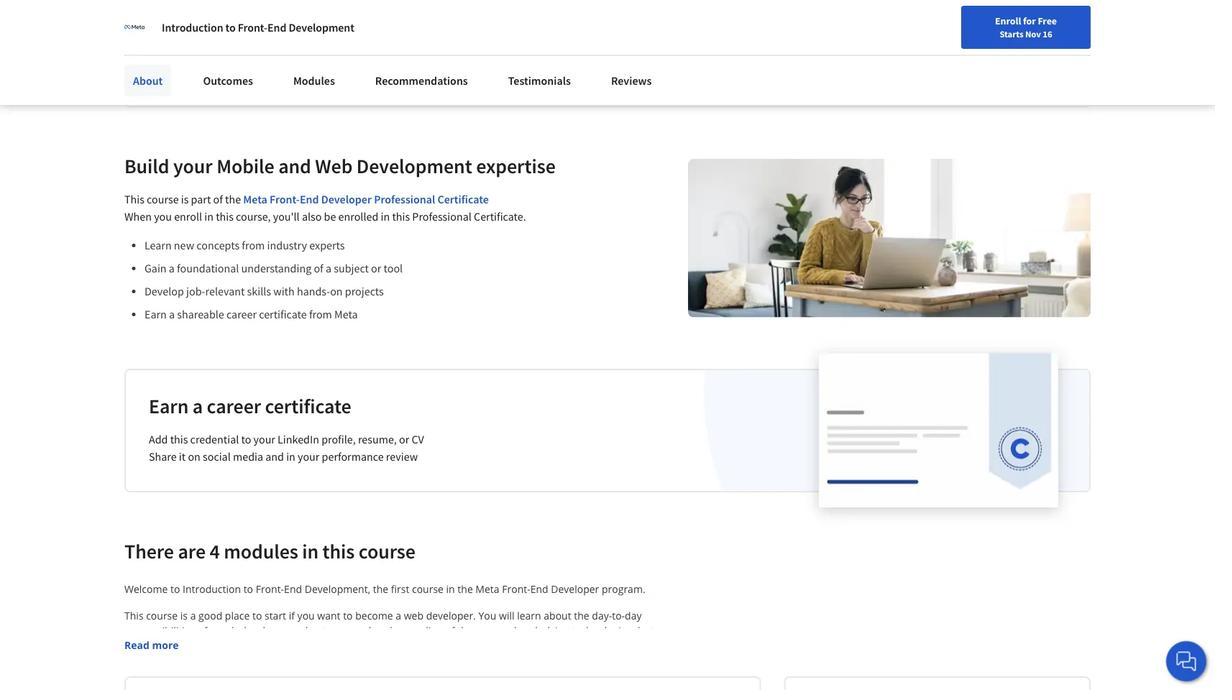 Task type: vqa. For each thing, say whether or not it's contained in the screenshot.
applications on the bottom left of page
yes



Task type: describe. For each thing, give the bounding box(es) containing it.
earn for earn a career certificate
[[149, 394, 189, 419]]

certificate
[[438, 192, 489, 206]]

1 vertical spatial get
[[532, 685, 547, 690]]

1 vertical spatial for
[[286, 68, 301, 82]]

cv
[[412, 432, 424, 447]]

0 horizontal spatial or
[[371, 261, 381, 276]]

2 horizontal spatial your
[[298, 450, 319, 464]]

mobile
[[217, 154, 274, 179]]

the left day-
[[574, 609, 589, 623]]

to up the place
[[243, 583, 253, 596]]

you'll
[[273, 209, 300, 224]]

on inside add this credential to your linkedin profile, resume, or cv share it on social media and in your performance review
[[188, 450, 200, 464]]

read
[[124, 639, 149, 652]]

learn more about coursera for business
[[148, 68, 347, 82]]

english
[[939, 16, 974, 31]]

0 vertical spatial technologies
[[572, 624, 632, 638]]

be inside 'this course is a good place to start if you want to become a web developer. you will learn about the day-to-day responsibilities of a web developer and get a general understanding of the core and underlying technologies that power the internet. you will learn how front-end developers create websites and applications that work well and are easy to maintain. you'll be introduced to the core web development technologies like html and css and get opportunities to practice u'
[[152, 685, 164, 690]]

about
[[133, 73, 163, 88]]

0 vertical spatial about
[[207, 68, 237, 82]]

learn for learn more about coursera for business
[[148, 68, 177, 82]]

this for this course is part of the meta front-end developer professional certificate when you enroll in this course, you'll also be enrolled in this professional certificate.
[[124, 192, 144, 206]]

development,
[[305, 583, 370, 596]]

web
[[315, 154, 353, 179]]

0 vertical spatial learn
[[517, 609, 541, 623]]

meta image
[[124, 17, 145, 37]]

front- up underlying
[[502, 583, 530, 596]]

a left subject
[[326, 261, 331, 276]]

the down developer. at the bottom of the page
[[457, 624, 473, 638]]

maintain.
[[124, 654, 169, 668]]

like
[[423, 685, 439, 690]]

modules
[[293, 73, 335, 88]]

add
[[149, 432, 168, 447]]

foundational
[[177, 261, 239, 276]]

there are 4 modules in this course
[[124, 539, 416, 564]]

introduced
[[166, 685, 218, 690]]

testimonials link
[[499, 65, 579, 96]]

top
[[342, 0, 372, 25]]

read more button
[[124, 638, 179, 653]]

and left web
[[278, 154, 311, 179]]

or inside add this credential to your linkedin profile, resume, or cv share it on social media and in your performance review
[[399, 432, 409, 447]]

1 horizontal spatial that
[[634, 624, 653, 638]]

part
[[191, 192, 211, 206]]

of down good
[[198, 624, 207, 638]]

day
[[625, 609, 642, 623]]

to up developer
[[252, 609, 262, 623]]

end
[[300, 639, 318, 653]]

a up credential
[[192, 394, 203, 419]]

the right 'introduced'
[[232, 685, 248, 690]]

want
[[317, 609, 340, 623]]

earn for earn a shareable career certificate from meta
[[145, 307, 167, 322]]

coursera
[[239, 68, 284, 82]]

if
[[289, 609, 295, 623]]

responsibilities
[[124, 624, 195, 638]]

in inside add this credential to your linkedin profile, resume, or cv share it on social media and in your performance review
[[286, 450, 295, 464]]

underlying
[[519, 624, 569, 638]]

1 vertical spatial introduction
[[183, 583, 241, 596]]

more for read
[[152, 639, 179, 652]]

start
[[265, 609, 286, 623]]

outcomes link
[[194, 65, 262, 96]]

0 vertical spatial introduction
[[162, 20, 223, 35]]

0 vertical spatial career
[[226, 307, 257, 322]]

day-
[[592, 609, 612, 623]]

general
[[336, 624, 371, 638]]

a down develop
[[169, 307, 175, 322]]

0 horizontal spatial understanding
[[241, 261, 311, 276]]

how inside see how employees at top companies are mastering in-demand skills
[[183, 0, 220, 25]]

at
[[321, 0, 339, 25]]

a left good
[[190, 609, 196, 623]]

1 horizontal spatial development
[[357, 154, 472, 179]]

development
[[296, 685, 358, 690]]

in up developer. at the bottom of the page
[[446, 583, 455, 596]]

0 horizontal spatial technologies
[[361, 685, 420, 690]]

this for this course is a good place to start if you want to become a web developer. you will learn about the day-to-day responsibilities of a web developer and get a general understanding of the core and underlying technologies that power the internet. you will learn how front-end developers create websites and applications that work well and are easy to maintain. you'll be introduced to the core web development technologies like html and css and get opportunities to practice u
[[124, 609, 143, 623]]

0 horizontal spatial core
[[250, 685, 271, 690]]

are inside see how employees at top companies are mastering in-demand skills
[[473, 0, 500, 25]]

shareable
[[177, 307, 224, 322]]

of up hands-
[[314, 261, 323, 276]]

1 vertical spatial learn
[[224, 639, 248, 653]]

front- up start
[[256, 583, 284, 596]]

16
[[1043, 28, 1052, 40]]

also
[[302, 209, 322, 224]]

developer inside this course is part of the meta front-end developer professional certificate when you enroll in this course, you'll also be enrolled in this professional certificate.
[[321, 192, 372, 206]]

companies
[[376, 0, 469, 25]]

0 horizontal spatial development
[[289, 20, 354, 35]]

meta for the
[[243, 192, 267, 206]]

this down meta front-end developer professional certificate link
[[392, 209, 410, 224]]

1 vertical spatial you
[[185, 639, 203, 653]]

build your mobile and web development expertise
[[124, 154, 556, 179]]

starts
[[1000, 28, 1023, 40]]

become
[[355, 609, 393, 623]]

nov
[[1025, 28, 1041, 40]]

be inside this course is part of the meta front-end developer professional certificate when you enroll in this course, you'll also be enrolled in this professional certificate.
[[324, 209, 336, 224]]

front-
[[273, 639, 300, 653]]

course inside 'this course is a good place to start if you want to become a web developer. you will learn about the day-to-day responsibilities of a web developer and get a general understanding of the core and underlying technologies that power the internet. you will learn how front-end developers create websites and applications that work well and are easy to maintain. you'll be introduced to the core web development technologies like html and css and get opportunities to practice u'
[[146, 609, 178, 623]]

media
[[233, 450, 263, 464]]

to inside add this credential to your linkedin profile, resume, or cv share it on social media and in your performance review
[[241, 432, 251, 447]]

expertise
[[476, 154, 556, 179]]

coursera enterprise logos image
[[770, 11, 1058, 73]]

applications
[[471, 639, 527, 653]]

of down developer. at the bottom of the page
[[445, 624, 455, 638]]

testimonials
[[508, 73, 571, 88]]

read more
[[124, 639, 179, 652]]

1 vertical spatial web
[[218, 624, 238, 638]]

review
[[386, 450, 418, 464]]

websites
[[407, 639, 448, 653]]

about link
[[124, 65, 171, 96]]

recommendations link
[[367, 65, 476, 96]]

html
[[441, 685, 469, 690]]

0 vertical spatial certificate
[[259, 307, 307, 322]]

and down developer. at the bottom of the page
[[450, 639, 468, 653]]

earn a shareable career certificate from meta
[[145, 307, 358, 322]]

job-
[[186, 284, 205, 299]]

a right gain
[[169, 261, 175, 276]]

easy
[[637, 639, 658, 653]]

1 vertical spatial certificate
[[265, 394, 351, 419]]

1 vertical spatial professional
[[412, 209, 472, 224]]

welcome to introduction to front-end development, the first course in the meta front-end developer program.
[[124, 583, 651, 596]]

program.
[[602, 583, 645, 596]]

experts
[[309, 238, 345, 253]]

place
[[225, 609, 250, 623]]

to up general
[[343, 609, 353, 623]]

credential
[[190, 432, 239, 447]]

add this credential to your linkedin profile, resume, or cv share it on social media and in your performance review
[[149, 432, 424, 464]]

new
[[174, 238, 194, 253]]

business
[[303, 68, 347, 82]]

see how employees at top companies are mastering in-demand skills
[[148, 0, 591, 51]]

understanding inside 'this course is a good place to start if you want to become a web developer. you will learn about the day-to-day responsibilities of a web developer and get a general understanding of the core and underlying technologies that power the internet. you will learn how front-end developers create websites and applications that work well and are easy to maintain. you'll be introduced to the core web development technologies like html and css and get opportunities to practice u'
[[374, 624, 443, 638]]

this up development,
[[322, 539, 355, 564]]

and down if
[[290, 624, 308, 638]]

concepts
[[196, 238, 240, 253]]

enroll
[[174, 209, 202, 224]]

and inside add this credential to your linkedin profile, resume, or cv share it on social media and in your performance review
[[265, 450, 284, 464]]

enroll for free starts nov 16
[[995, 14, 1057, 40]]

good
[[198, 609, 222, 623]]

about inside 'this course is a good place to start if you want to become a web developer. you will learn about the day-to-day responsibilities of a web developer and get a general understanding of the core and underlying technologies that power the internet. you will learn how front-end developers create websites and applications that work well and are easy to maintain. you'll be introduced to the core web development technologies like html and css and get opportunities to practice u'
[[544, 609, 571, 623]]

course right first
[[412, 583, 444, 596]]

develop
[[145, 284, 184, 299]]



Task type: locate. For each thing, give the bounding box(es) containing it.
more down demand on the top left of page
[[179, 68, 205, 82]]

1 horizontal spatial get
[[532, 685, 547, 690]]

about left coursera
[[207, 68, 237, 82]]

from down course,
[[242, 238, 265, 253]]

are
[[473, 0, 500, 25], [178, 539, 206, 564], [619, 639, 635, 653]]

when
[[124, 209, 152, 224]]

of right part
[[213, 192, 223, 206]]

certificate down with
[[259, 307, 307, 322]]

0 horizontal spatial developer
[[321, 192, 372, 206]]

technologies left like
[[361, 685, 420, 690]]

1 vertical spatial earn
[[149, 394, 189, 419]]

0 vertical spatial skills
[[246, 26, 290, 51]]

you right internet.
[[185, 639, 203, 653]]

0 vertical spatial for
[[1023, 14, 1036, 27]]

gain a foundational understanding of a subject or tool
[[145, 261, 403, 276]]

this
[[124, 192, 144, 206], [124, 609, 143, 623]]

are left mastering
[[473, 0, 500, 25]]

to up the learn more about coursera for business
[[225, 20, 236, 35]]

0 horizontal spatial from
[[242, 238, 265, 253]]

1 horizontal spatial are
[[473, 0, 500, 25]]

a right become at the bottom of page
[[396, 609, 401, 623]]

1 horizontal spatial your
[[253, 432, 275, 447]]

1 vertical spatial more
[[152, 639, 179, 652]]

this inside this course is part of the meta front-end developer professional certificate when you enroll in this course, you'll also be enrolled in this professional certificate.
[[124, 192, 144, 206]]

meta front-end developer professional certificate link
[[243, 192, 489, 206]]

more inside button
[[152, 639, 179, 652]]

0 horizontal spatial that
[[530, 639, 549, 653]]

the up maintain.
[[124, 639, 140, 653]]

develop job-relevant skills with hands-on projects
[[145, 284, 384, 299]]

and up applications at the left
[[499, 624, 517, 638]]

linkedin
[[278, 432, 319, 447]]

be right you'll
[[152, 685, 164, 690]]

enrolled
[[338, 209, 378, 224]]

and left css
[[471, 685, 489, 690]]

a
[[169, 261, 175, 276], [326, 261, 331, 276], [169, 307, 175, 322], [192, 394, 203, 419], [190, 609, 196, 623], [396, 609, 401, 623], [210, 624, 215, 638], [328, 624, 333, 638]]

social
[[203, 450, 231, 464]]

employees
[[224, 0, 317, 25]]

end inside this course is part of the meta front-end developer professional certificate when you enroll in this course, you'll also be enrolled in this professional certificate.
[[300, 192, 319, 206]]

0 vertical spatial you
[[478, 609, 496, 623]]

outcomes
[[203, 73, 253, 88]]

in down "linkedin"
[[286, 450, 295, 464]]

course inside this course is part of the meta front-end developer professional certificate when you enroll in this course, you'll also be enrolled in this professional certificate.
[[147, 192, 179, 206]]

share
[[149, 450, 177, 464]]

learn
[[517, 609, 541, 623], [224, 639, 248, 653]]

reviews
[[611, 73, 652, 88]]

english button
[[913, 0, 1000, 47]]

developer.
[[426, 609, 476, 623]]

learn new concepts from industry experts
[[145, 238, 345, 253]]

this course is part of the meta front-end developer professional certificate when you enroll in this course, you'll also be enrolled in this professional certificate.
[[124, 192, 526, 224]]

0 horizontal spatial learn
[[224, 639, 248, 653]]

industry
[[267, 238, 307, 253]]

is inside this course is part of the meta front-end developer professional certificate when you enroll in this course, you'll also be enrolled in this professional certificate.
[[181, 192, 189, 206]]

development up meta front-end developer professional certificate link
[[357, 154, 472, 179]]

core up applications at the left
[[475, 624, 496, 638]]

for
[[1023, 14, 1036, 27], [286, 68, 301, 82]]

professional down certificate at the left of the page
[[412, 209, 472, 224]]

is for a
[[180, 609, 188, 623]]

resume,
[[358, 432, 397, 447]]

0 vertical spatial professional
[[374, 192, 435, 206]]

2 horizontal spatial are
[[619, 639, 635, 653]]

1 vertical spatial meta
[[334, 307, 358, 322]]

is left good
[[180, 609, 188, 623]]

projects
[[345, 284, 384, 299]]

course
[[147, 192, 179, 206], [359, 539, 416, 564], [412, 583, 444, 596], [146, 609, 178, 623]]

and right 'well'
[[599, 639, 617, 653]]

1 horizontal spatial understanding
[[374, 624, 443, 638]]

you inside this course is part of the meta front-end developer professional certificate when you enroll in this course, you'll also be enrolled in this professional certificate.
[[154, 209, 172, 224]]

mastering
[[504, 0, 591, 25]]

1 vertical spatial will
[[206, 639, 221, 653]]

career
[[226, 307, 257, 322], [207, 394, 261, 419]]

web down the place
[[218, 624, 238, 638]]

1 this from the top
[[124, 192, 144, 206]]

0 horizontal spatial your
[[173, 154, 213, 179]]

your down "linkedin"
[[298, 450, 319, 464]]

tool
[[384, 261, 403, 276]]

1 vertical spatial on
[[188, 450, 200, 464]]

your up part
[[173, 154, 213, 179]]

core
[[475, 624, 496, 638], [250, 685, 271, 690]]

meta for from
[[334, 307, 358, 322]]

0 vertical spatial is
[[181, 192, 189, 206]]

0 vertical spatial are
[[473, 0, 500, 25]]

career down relevant
[[226, 307, 257, 322]]

this
[[216, 209, 234, 224], [392, 209, 410, 224], [170, 432, 188, 447], [322, 539, 355, 564]]

1 vertical spatial be
[[152, 685, 164, 690]]

see
[[148, 0, 179, 25]]

there
[[124, 539, 174, 564]]

1 horizontal spatial you
[[297, 609, 315, 623]]

reviews link
[[602, 65, 660, 96]]

or
[[371, 261, 381, 276], [399, 432, 409, 447]]

1 horizontal spatial about
[[544, 609, 571, 623]]

about up underlying
[[544, 609, 571, 623]]

1 horizontal spatial you
[[478, 609, 496, 623]]

career up credential
[[207, 394, 261, 419]]

in up development,
[[302, 539, 319, 564]]

0 vertical spatial you
[[154, 209, 172, 224]]

this up it
[[170, 432, 188, 447]]

how inside 'this course is a good place to start if you want to become a web developer. you will learn about the day-to-day responsibilities of a web developer and get a general understanding of the core and underlying technologies that power the internet. you will learn how front-end developers create websites and applications that work well and are easy to maintain. you'll be introduced to the core web development technologies like html and css and get opportunities to practice u'
[[250, 639, 270, 653]]

this inside add this credential to your linkedin profile, resume, or cv share it on social media and in your performance review
[[170, 432, 188, 447]]

introduction up good
[[183, 583, 241, 596]]

it
[[179, 450, 186, 464]]

1 vertical spatial about
[[544, 609, 571, 623]]

1 vertical spatial career
[[207, 394, 261, 419]]

0 horizontal spatial web
[[218, 624, 238, 638]]

1 vertical spatial this
[[124, 609, 143, 623]]

front- up the learn more about coursera for business
[[238, 20, 267, 35]]

more down responsibilities
[[152, 639, 179, 652]]

this left course,
[[216, 209, 234, 224]]

in-
[[148, 26, 171, 51]]

1 vertical spatial learn
[[145, 238, 172, 253]]

1 horizontal spatial web
[[274, 685, 293, 690]]

in down part
[[204, 209, 213, 224]]

get up end
[[310, 624, 325, 638]]

will up applications at the left
[[499, 609, 514, 623]]

end up underlying
[[530, 583, 548, 596]]

earn a career certificate
[[149, 394, 351, 419]]

to
[[225, 20, 236, 35], [241, 432, 251, 447], [170, 583, 180, 596], [243, 583, 253, 596], [252, 609, 262, 623], [343, 609, 353, 623], [661, 639, 671, 653], [220, 685, 230, 690], [616, 685, 626, 690]]

2 vertical spatial your
[[298, 450, 319, 464]]

end up if
[[284, 583, 302, 596]]

modules
[[224, 539, 298, 564]]

1 horizontal spatial or
[[399, 432, 409, 447]]

1 vertical spatial core
[[250, 685, 271, 690]]

for left the business
[[286, 68, 301, 82]]

1 horizontal spatial for
[[1023, 14, 1036, 27]]

learn up gain
[[145, 238, 172, 253]]

is
[[181, 192, 189, 206], [180, 609, 188, 623]]

2 vertical spatial web
[[274, 685, 293, 690]]

1 horizontal spatial technologies
[[572, 624, 632, 638]]

0 horizontal spatial are
[[178, 539, 206, 564]]

0 vertical spatial learn
[[148, 68, 177, 82]]

opportunities
[[550, 685, 613, 690]]

developer
[[321, 192, 372, 206], [551, 583, 599, 596]]

earn down develop
[[145, 307, 167, 322]]

1 vertical spatial from
[[309, 307, 332, 322]]

of
[[213, 192, 223, 206], [314, 261, 323, 276], [198, 624, 207, 638], [445, 624, 455, 638]]

0 vertical spatial web
[[404, 609, 423, 623]]

to left practice
[[616, 685, 626, 690]]

0 horizontal spatial for
[[286, 68, 301, 82]]

introduction
[[162, 20, 223, 35], [183, 583, 241, 596]]

on right it
[[188, 450, 200, 464]]

1 horizontal spatial developer
[[551, 583, 599, 596]]

0 horizontal spatial about
[[207, 68, 237, 82]]

course,
[[236, 209, 271, 224]]

skills inside see how employees at top companies are mastering in-demand skills
[[246, 26, 290, 51]]

0 vertical spatial meta
[[243, 192, 267, 206]]

modules link
[[285, 65, 344, 96]]

0 vertical spatial more
[[179, 68, 205, 82]]

0 vertical spatial or
[[371, 261, 381, 276]]

0 horizontal spatial be
[[152, 685, 164, 690]]

or left tool
[[371, 261, 381, 276]]

1 vertical spatial you
[[297, 609, 315, 623]]

enroll
[[995, 14, 1021, 27]]

meta inside this course is part of the meta front-end developer professional certificate when you enroll in this course, you'll also be enrolled in this professional certificate.
[[243, 192, 267, 206]]

understanding
[[241, 261, 311, 276], [374, 624, 443, 638]]

end up coursera
[[267, 20, 286, 35]]

chat with us image
[[1175, 650, 1198, 673]]

are left 4
[[178, 539, 206, 564]]

profile,
[[321, 432, 356, 447]]

course up welcome to introduction to front-end development, the first course in the meta front-end developer program.
[[359, 539, 416, 564]]

core down developer
[[250, 685, 271, 690]]

get right css
[[532, 685, 547, 690]]

understanding up with
[[241, 261, 311, 276]]

will down good
[[206, 639, 221, 653]]

1 vertical spatial development
[[357, 154, 472, 179]]

to right welcome
[[170, 583, 180, 596]]

0 vertical spatial developer
[[321, 192, 372, 206]]

0 vertical spatial how
[[183, 0, 220, 25]]

2 horizontal spatial meta
[[475, 583, 499, 596]]

0 vertical spatial earn
[[145, 307, 167, 322]]

your up media
[[253, 432, 275, 447]]

be
[[324, 209, 336, 224], [152, 685, 164, 690]]

you up applications at the left
[[478, 609, 496, 623]]

introduction right meta icon
[[162, 20, 223, 35]]

on down subject
[[330, 284, 343, 299]]

meta down projects
[[334, 307, 358, 322]]

earn up add
[[149, 394, 189, 419]]

demand
[[171, 26, 242, 51]]

1 vertical spatial understanding
[[374, 624, 443, 638]]

in
[[204, 209, 213, 224], [381, 209, 390, 224], [286, 450, 295, 464], [302, 539, 319, 564], [446, 583, 455, 596]]

1 horizontal spatial learn
[[517, 609, 541, 623]]

2 this from the top
[[124, 609, 143, 623]]

1 horizontal spatial meta
[[334, 307, 358, 322]]

you inside 'this course is a good place to start if you want to become a web developer. you will learn about the day-to-day responsibilities of a web developer and get a general understanding of the core and underlying technologies that power the internet. you will learn how front-end developers create websites and applications that work well and are easy to maintain. you'll be introduced to the core web development technologies like html and css and get opportunities to practice u'
[[297, 609, 315, 623]]

in down meta front-end developer professional certificate link
[[381, 209, 390, 224]]

for inside enroll for free starts nov 16
[[1023, 14, 1036, 27]]

are left easy
[[619, 639, 635, 653]]

gain
[[145, 261, 167, 276]]

the
[[225, 192, 241, 206], [373, 583, 388, 596], [458, 583, 473, 596], [574, 609, 589, 623], [457, 624, 473, 638], [124, 639, 140, 653], [232, 685, 248, 690]]

and right css
[[512, 685, 530, 690]]

skills down employees
[[246, 26, 290, 51]]

1 horizontal spatial from
[[309, 307, 332, 322]]

hands-
[[297, 284, 330, 299]]

the left first
[[373, 583, 388, 596]]

certificate.
[[474, 209, 526, 224]]

0 horizontal spatial you
[[185, 639, 203, 653]]

0 vertical spatial on
[[330, 284, 343, 299]]

is inside 'this course is a good place to start if you want to become a web developer. you will learn about the day-to-day responsibilities of a web developer and get a general understanding of the core and underlying technologies that power the internet. you will learn how front-end developers create websites and applications that work well and are easy to maintain. you'll be introduced to the core web development technologies like html and css and get opportunities to practice u'
[[180, 609, 188, 623]]

1 vertical spatial skills
[[247, 284, 271, 299]]

course up responsibilities
[[146, 609, 178, 623]]

to right 'introduced'
[[220, 685, 230, 690]]

welcome
[[124, 583, 168, 596]]

coursera career certificate image
[[819, 354, 1058, 507]]

developer up day-
[[551, 583, 599, 596]]

professional
[[374, 192, 435, 206], [412, 209, 472, 224]]

1 vertical spatial are
[[178, 539, 206, 564]]

the up developer. at the bottom of the page
[[458, 583, 473, 596]]

you
[[478, 609, 496, 623], [185, 639, 203, 653]]

web down first
[[404, 609, 423, 623]]

power
[[656, 624, 685, 638]]

developer up enrolled at the left top of page
[[321, 192, 372, 206]]

learn more about coursera for business link
[[148, 68, 347, 82]]

web
[[404, 609, 423, 623], [218, 624, 238, 638], [274, 685, 293, 690]]

a down want in the bottom of the page
[[328, 624, 333, 638]]

or left cv
[[399, 432, 409, 447]]

0 vertical spatial core
[[475, 624, 496, 638]]

1 vertical spatial technologies
[[361, 685, 420, 690]]

show notifications image
[[1021, 18, 1038, 35]]

0 horizontal spatial will
[[206, 639, 221, 653]]

0 vertical spatial be
[[324, 209, 336, 224]]

subject
[[334, 261, 369, 276]]

that down underlying
[[530, 639, 549, 653]]

are inside 'this course is a good place to start if you want to become a web developer. you will learn about the day-to-day responsibilities of a web developer and get a general understanding of the core and underlying technologies that power the internet. you will learn how front-end developers create websites and applications that work well and are easy to maintain. you'll be introduced to the core web development technologies like html and css and get opportunities to practice u'
[[619, 639, 635, 653]]

developers
[[320, 639, 372, 653]]

0 vertical spatial will
[[499, 609, 514, 623]]

0 horizontal spatial get
[[310, 624, 325, 638]]

the up course,
[[225, 192, 241, 206]]

for up nov
[[1023, 14, 1036, 27]]

build
[[124, 154, 169, 179]]

meta up developer. at the bottom of the page
[[475, 583, 499, 596]]

how
[[183, 0, 220, 25], [250, 639, 270, 653]]

1 vertical spatial that
[[530, 639, 549, 653]]

you right when
[[154, 209, 172, 224]]

None search field
[[205, 9, 550, 38]]

with
[[273, 284, 295, 299]]

1 horizontal spatial will
[[499, 609, 514, 623]]

more for learn
[[179, 68, 205, 82]]

2 horizontal spatial web
[[404, 609, 423, 623]]

is for part
[[181, 192, 189, 206]]

0 horizontal spatial how
[[183, 0, 220, 25]]

2 vertical spatial meta
[[475, 583, 499, 596]]

1 horizontal spatial be
[[324, 209, 336, 224]]

0 vertical spatial understanding
[[241, 261, 311, 276]]

earn
[[145, 307, 167, 322], [149, 394, 189, 419]]

web down front-
[[274, 685, 293, 690]]

this up when
[[124, 192, 144, 206]]

the inside this course is part of the meta front-end developer professional certificate when you enroll in this course, you'll also be enrolled in this professional certificate.
[[225, 192, 241, 206]]

developer
[[240, 624, 287, 638]]

of inside this course is part of the meta front-end developer professional certificate when you enroll in this course, you'll also be enrolled in this professional certificate.
[[213, 192, 223, 206]]

0 vertical spatial this
[[124, 192, 144, 206]]

recommendations
[[375, 73, 468, 88]]

this course is a good place to start if you want to become a web developer. you will learn about the day-to-day responsibilities of a web developer and get a general understanding of the core and underlying technologies that power the internet. you will learn how front-end developers create websites and applications that work well and are easy to maintain. you'll be introduced to the core web development technologies like html and css and get opportunities to practice u
[[124, 609, 696, 690]]

how down developer
[[250, 639, 270, 653]]

practice
[[628, 685, 665, 690]]

from down hands-
[[309, 307, 332, 322]]

front- inside this course is part of the meta front-end developer professional certificate when you enroll in this course, you'll also be enrolled in this professional certificate.
[[270, 192, 300, 206]]

0 vertical spatial from
[[242, 238, 265, 253]]

learn for learn new concepts from industry experts
[[145, 238, 172, 253]]

to up media
[[241, 432, 251, 447]]

0 horizontal spatial on
[[188, 450, 200, 464]]

get
[[310, 624, 325, 638], [532, 685, 547, 690]]

relevant
[[205, 284, 245, 299]]

course up when
[[147, 192, 179, 206]]

development
[[289, 20, 354, 35], [357, 154, 472, 179]]

a down good
[[210, 624, 215, 638]]

your
[[173, 154, 213, 179], [253, 432, 275, 447], [298, 450, 319, 464]]

0 vertical spatial your
[[173, 154, 213, 179]]

0 vertical spatial that
[[634, 624, 653, 638]]

and right media
[[265, 450, 284, 464]]

2 vertical spatial are
[[619, 639, 635, 653]]

learn
[[148, 68, 177, 82], [145, 238, 172, 253]]

1 horizontal spatial on
[[330, 284, 343, 299]]

4
[[210, 539, 220, 564]]

this inside 'this course is a good place to start if you want to become a web developer. you will learn about the day-to-day responsibilities of a web developer and get a general understanding of the core and underlying technologies that power the internet. you will learn how front-end developers create websites and applications that work well and are easy to maintain. you'll be introduced to the core web development technologies like html and css and get opportunities to practice u'
[[124, 609, 143, 623]]

to down power
[[661, 639, 671, 653]]

1 vertical spatial your
[[253, 432, 275, 447]]

1 vertical spatial developer
[[551, 583, 599, 596]]

1 horizontal spatial core
[[475, 624, 496, 638]]

technologies down day-
[[572, 624, 632, 638]]



